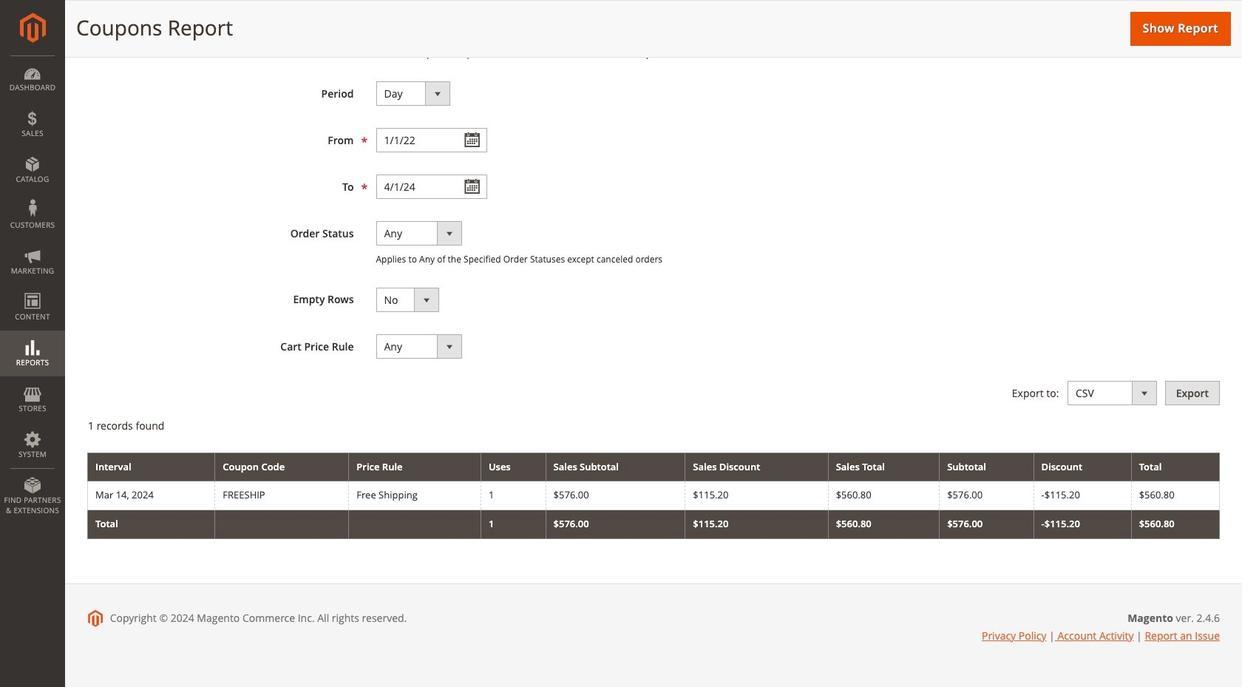 Task type: describe. For each thing, give the bounding box(es) containing it.
magento admin panel image
[[20, 13, 45, 43]]



Task type: locate. For each thing, give the bounding box(es) containing it.
None text field
[[376, 175, 487, 199]]

menu bar
[[0, 55, 65, 523]]

None text field
[[376, 128, 487, 153]]



